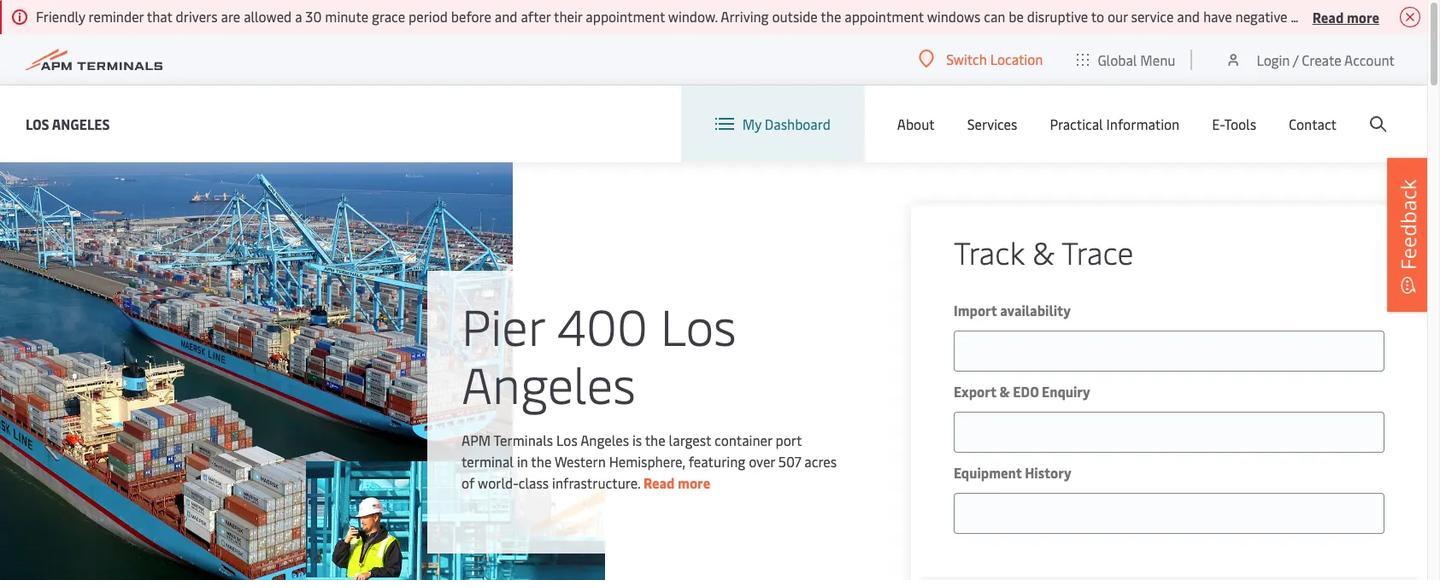 Task type: locate. For each thing, give the bounding box(es) containing it.
0 horizontal spatial read
[[644, 474, 675, 493]]

angeles for apm
[[581, 431, 629, 450]]

drivers left are
[[176, 7, 218, 26]]

e-tools
[[1213, 115, 1257, 133]]

read more up login / create account
[[1313, 7, 1380, 26]]

30
[[306, 7, 322, 26]]

more up account
[[1348, 7, 1380, 26]]

los angeles link
[[26, 113, 110, 135]]

&
[[1033, 231, 1055, 273], [1000, 382, 1011, 401]]

largest
[[669, 431, 712, 450]]

la secondary image
[[306, 462, 605, 581]]

over
[[749, 452, 776, 471]]

0 horizontal spatial &
[[1000, 382, 1011, 401]]

0 vertical spatial angeles
[[52, 114, 110, 133]]

appointment right their in the top left of the page
[[586, 7, 665, 26]]

more
[[1348, 7, 1380, 26], [678, 474, 711, 493]]

0 horizontal spatial los
[[26, 114, 49, 133]]

0 vertical spatial &
[[1033, 231, 1055, 273]]

0 horizontal spatial more
[[678, 474, 711, 493]]

the right outside
[[821, 7, 842, 26]]

more down the featuring at bottom
[[678, 474, 711, 493]]

read more for read more button
[[1313, 7, 1380, 26]]

allowed
[[244, 7, 292, 26]]

apm terminals los angeles is the largest container port terminal in the western hemisphere, featuring over 507 acres of world-class infrastructure.
[[462, 431, 837, 493]]

history
[[1025, 464, 1072, 482]]

los for apm terminals los angeles is the largest container port terminal in the western hemisphere, featuring over 507 acres of world-class infrastructure.
[[557, 431, 578, 450]]

read inside button
[[1313, 7, 1345, 26]]

export & edo enquiry
[[954, 382, 1091, 401]]

1 vertical spatial read more
[[644, 474, 711, 493]]

appointment left windows
[[845, 7, 924, 26]]

1 vertical spatial los
[[661, 292, 737, 359]]

dashboard
[[765, 115, 831, 133]]

window.
[[669, 7, 718, 26]]

login
[[1257, 50, 1291, 69]]

1 horizontal spatial drivers
[[1362, 7, 1404, 26]]

menu
[[1141, 50, 1176, 69]]

and left after
[[495, 7, 518, 26]]

contact
[[1290, 115, 1337, 133]]

practical information
[[1050, 115, 1180, 133]]

1 horizontal spatial the
[[645, 431, 666, 450]]

drivers right on
[[1362, 7, 1404, 26]]

my
[[743, 115, 762, 133]]

drivers
[[176, 7, 218, 26], [1362, 7, 1404, 26]]

1 horizontal spatial read more
[[1313, 7, 1380, 26]]

services button
[[968, 86, 1018, 162]]

read for read more button
[[1313, 7, 1345, 26]]

apm
[[462, 431, 491, 450]]

terminal
[[462, 452, 514, 471]]

read up login / create account
[[1313, 7, 1345, 26]]

outside
[[773, 7, 818, 26]]

0 horizontal spatial the
[[531, 452, 552, 471]]

2 horizontal spatial los
[[661, 292, 737, 359]]

of
[[462, 474, 475, 493]]

2 horizontal spatial the
[[821, 7, 842, 26]]

read more link
[[644, 474, 711, 493]]

0 horizontal spatial drivers
[[176, 7, 218, 26]]

that
[[147, 7, 172, 26]]

1 horizontal spatial &
[[1033, 231, 1055, 273]]

terminals
[[494, 431, 553, 450]]

read more for read more link
[[644, 474, 711, 493]]

0 horizontal spatial a
[[295, 7, 302, 26]]

1 horizontal spatial a
[[1437, 7, 1441, 26]]

1 horizontal spatial and
[[1178, 7, 1201, 26]]

and
[[495, 7, 518, 26], [1178, 7, 1201, 26]]

& for edo
[[1000, 382, 1011, 401]]

2 vertical spatial los
[[557, 431, 578, 450]]

more inside read more button
[[1348, 7, 1380, 26]]

feedback
[[1395, 179, 1423, 270]]

2 vertical spatial angeles
[[581, 431, 629, 450]]

1 horizontal spatial los
[[557, 431, 578, 450]]

0 horizontal spatial and
[[495, 7, 518, 26]]

1 horizontal spatial appointment
[[845, 7, 924, 26]]

1 vertical spatial &
[[1000, 382, 1011, 401]]

read
[[1313, 7, 1345, 26], [644, 474, 675, 493]]

a left 30
[[295, 7, 302, 26]]

login / create account link
[[1226, 34, 1396, 85]]

western
[[555, 452, 606, 471]]

read down the hemisphere,
[[644, 474, 675, 493]]

1 and from the left
[[495, 7, 518, 26]]

1 vertical spatial more
[[678, 474, 711, 493]]

equipment history
[[954, 464, 1072, 482]]

0 vertical spatial more
[[1348, 7, 1380, 26]]

1 vertical spatial angeles
[[462, 350, 636, 417]]

angeles inside the pier 400 los angeles
[[462, 350, 636, 417]]

export
[[954, 382, 997, 401]]

los inside the pier 400 los angeles
[[661, 292, 737, 359]]

& left trace
[[1033, 231, 1055, 273]]

los for pier 400 los angeles
[[661, 292, 737, 359]]

friendly reminder that drivers are allowed a 30 minute grace period before and after their appointment window. arriving outside the appointment windows can be disruptive to our service and have negative impacts on drivers who a
[[36, 7, 1441, 26]]

appointment
[[586, 7, 665, 26], [845, 7, 924, 26]]

edo
[[1014, 382, 1039, 401]]

1 horizontal spatial read
[[1313, 7, 1345, 26]]

a
[[295, 7, 302, 26], [1437, 7, 1441, 26]]

0 horizontal spatial read more
[[644, 474, 711, 493]]

trace
[[1062, 231, 1134, 273]]

0 vertical spatial the
[[821, 7, 842, 26]]

world-
[[478, 474, 519, 493]]

pier 400 los angeles
[[462, 292, 737, 417]]

1 vertical spatial read
[[644, 474, 675, 493]]

are
[[221, 7, 241, 26]]

angeles for pier
[[462, 350, 636, 417]]

0 vertical spatial read more
[[1313, 7, 1380, 26]]

and left have
[[1178, 7, 1201, 26]]

switch location
[[947, 50, 1044, 68]]

the right in
[[531, 452, 552, 471]]

read more
[[1313, 7, 1380, 26], [644, 474, 711, 493]]

disruptive
[[1028, 7, 1089, 26]]

a right the who
[[1437, 7, 1441, 26]]

1 horizontal spatial more
[[1348, 7, 1380, 26]]

angeles inside apm terminals los angeles is the largest container port terminal in the western hemisphere, featuring over 507 acres of world-class infrastructure.
[[581, 431, 629, 450]]

impacts
[[1292, 7, 1340, 26]]

read more down the hemisphere,
[[644, 474, 711, 493]]

arriving
[[721, 7, 769, 26]]

contact button
[[1290, 86, 1337, 162]]

information
[[1107, 115, 1180, 133]]

the right 'is'
[[645, 431, 666, 450]]

services
[[968, 115, 1018, 133]]

the
[[821, 7, 842, 26], [645, 431, 666, 450], [531, 452, 552, 471]]

in
[[517, 452, 528, 471]]

angeles
[[52, 114, 110, 133], [462, 350, 636, 417], [581, 431, 629, 450]]

0 vertical spatial read
[[1313, 7, 1345, 26]]

0 horizontal spatial appointment
[[586, 7, 665, 26]]

negative
[[1236, 7, 1288, 26]]

& left edo
[[1000, 382, 1011, 401]]

los inside apm terminals los angeles is the largest container port terminal in the western hemisphere, featuring over 507 acres of world-class infrastructure.
[[557, 431, 578, 450]]

is
[[633, 431, 642, 450]]

0 vertical spatial los
[[26, 114, 49, 133]]

infrastructure.
[[552, 474, 641, 493]]

create
[[1303, 50, 1342, 69]]

feedback button
[[1388, 158, 1431, 312]]

featuring
[[689, 452, 746, 471]]

their
[[554, 7, 583, 26]]



Task type: vqa. For each thing, say whether or not it's contained in the screenshot.
APM Terminals Los Angeles is the largest container port terminal in the Western Hemisphere, featuring over 507 acres of world-class infrastructure.
yes



Task type: describe. For each thing, give the bounding box(es) containing it.
service
[[1132, 7, 1175, 26]]

container
[[715, 431, 773, 450]]

availability
[[1001, 301, 1071, 320]]

400
[[557, 292, 648, 359]]

& for trace
[[1033, 231, 1055, 273]]

global
[[1098, 50, 1138, 69]]

windows
[[928, 7, 981, 26]]

2 appointment from the left
[[845, 7, 924, 26]]

global menu button
[[1061, 34, 1193, 85]]

enquiry
[[1042, 382, 1091, 401]]

after
[[521, 7, 551, 26]]

1 vertical spatial the
[[645, 431, 666, 450]]

login / create account
[[1257, 50, 1396, 69]]

1 a from the left
[[295, 7, 302, 26]]

period
[[409, 7, 448, 26]]

import availability
[[954, 301, 1071, 320]]

507
[[779, 452, 802, 471]]

2 a from the left
[[1437, 7, 1441, 26]]

who
[[1408, 7, 1433, 26]]

switch location button
[[920, 50, 1044, 68]]

los angeles pier 400 image
[[0, 162, 513, 581]]

account
[[1345, 50, 1396, 69]]

1 drivers from the left
[[176, 7, 218, 26]]

los angeles
[[26, 114, 110, 133]]

1 appointment from the left
[[586, 7, 665, 26]]

my dashboard button
[[716, 86, 831, 162]]

2 and from the left
[[1178, 7, 1201, 26]]

more for read more button
[[1348, 7, 1380, 26]]

reminder
[[89, 7, 144, 26]]

read for read more link
[[644, 474, 675, 493]]

to
[[1092, 7, 1105, 26]]

before
[[451, 7, 492, 26]]

about
[[898, 115, 935, 133]]

los inside los angeles link
[[26, 114, 49, 133]]

my dashboard
[[743, 115, 831, 133]]

close alert image
[[1401, 7, 1421, 27]]

our
[[1108, 7, 1129, 26]]

e-
[[1213, 115, 1225, 133]]

track
[[954, 231, 1025, 273]]

2 vertical spatial the
[[531, 452, 552, 471]]

read more button
[[1313, 6, 1380, 27]]

global menu
[[1098, 50, 1176, 69]]

pier
[[462, 292, 545, 359]]

practical information button
[[1050, 86, 1180, 162]]

minute
[[325, 7, 369, 26]]

practical
[[1050, 115, 1104, 133]]

more for read more link
[[678, 474, 711, 493]]

be
[[1009, 7, 1024, 26]]

switch
[[947, 50, 988, 68]]

friendly
[[36, 7, 85, 26]]

class
[[519, 474, 549, 493]]

port
[[776, 431, 802, 450]]

2 drivers from the left
[[1362, 7, 1404, 26]]

hemisphere,
[[609, 452, 686, 471]]

tools
[[1225, 115, 1257, 133]]

can
[[985, 7, 1006, 26]]

equipment
[[954, 464, 1022, 482]]

on
[[1344, 7, 1359, 26]]

about button
[[898, 86, 935, 162]]

acres
[[805, 452, 837, 471]]

/
[[1294, 50, 1299, 69]]

angeles inside los angeles link
[[52, 114, 110, 133]]

location
[[991, 50, 1044, 68]]

track & trace
[[954, 231, 1134, 273]]

have
[[1204, 7, 1233, 26]]

import
[[954, 301, 998, 320]]

grace
[[372, 7, 405, 26]]

e-tools button
[[1213, 86, 1257, 162]]



